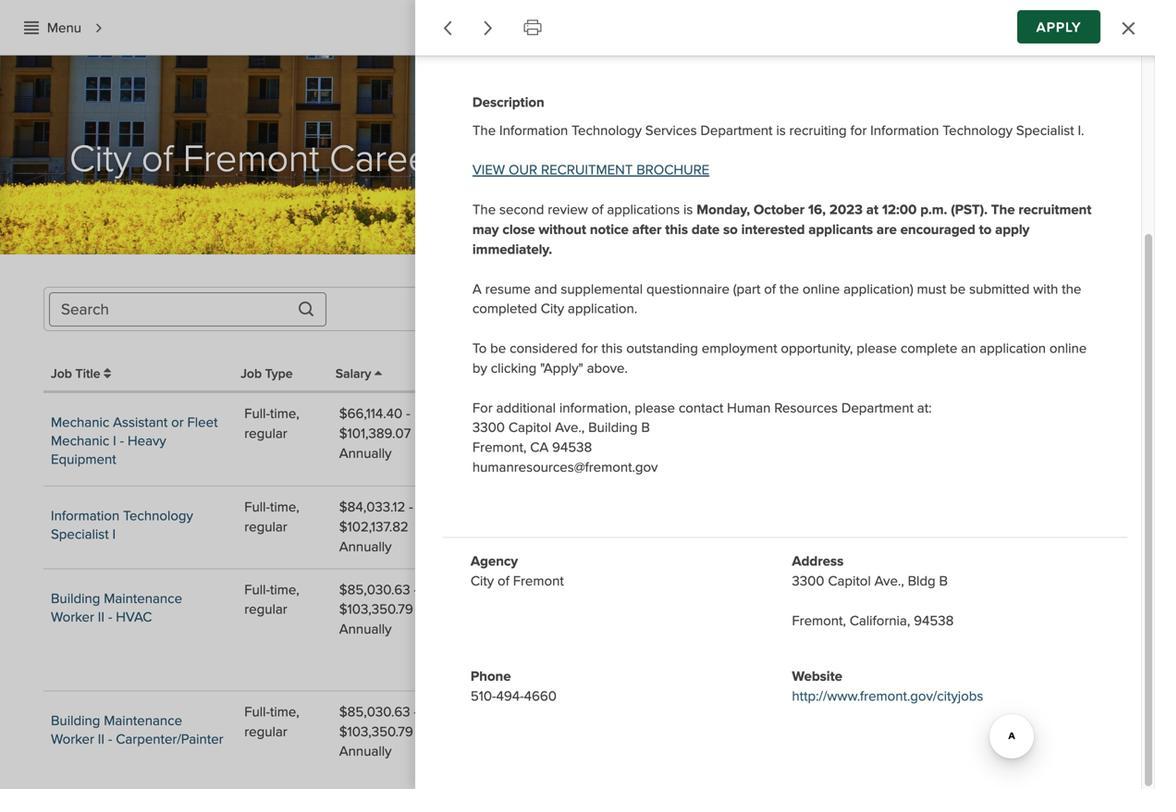 Task type: vqa. For each thing, say whether or not it's contained in the screenshot.
Search by keyword. When autocomplete results are available use up and down arrows to select an item. text field
no



Task type: locate. For each thing, give the bounding box(es) containing it.
3 time, from the top
[[270, 581, 299, 598]]

0 vertical spatial city
[[69, 136, 132, 182]]

department left at:
[[842, 399, 914, 417]]

worker inside building maintenance worker ii - hvac
[[51, 609, 94, 626]]

technology
[[572, 122, 642, 139], [943, 122, 1013, 139], [123, 507, 193, 525]]

1 annually from the top
[[339, 445, 392, 462]]

resume
[[485, 281, 531, 298]]

this inside to be considered for this outstanding employment opportunity, please complete an application online by clicking "apply" above.
[[602, 340, 623, 357]]

ca left 23pw09
[[967, 703, 985, 721]]

b
[[642, 419, 650, 436], [940, 573, 948, 590]]

2 horizontal spatial city
[[541, 300, 565, 318]]

by down to
[[473, 360, 488, 377]]

is left recruiting
[[777, 122, 786, 139]]

4 annually from the top
[[339, 743, 392, 760]]

above.
[[587, 360, 628, 377]]

0 horizontal spatial capitol
[[509, 419, 552, 436]]

0 vertical spatial department
[[701, 122, 773, 139]]

2 worker from the top
[[51, 731, 94, 748]]

2023
[[830, 201, 863, 218]]

worker inside building maintenance worker ii - carpenter/painter
[[51, 731, 94, 748]]

0 vertical spatial online
[[803, 281, 840, 298]]

0 vertical spatial 94538
[[552, 439, 592, 456]]

ii inside building maintenance worker ii - hvac
[[98, 609, 105, 626]]

94538 up humanresources@fremont.gov
[[552, 439, 592, 456]]

0 vertical spatial $85,030.63
[[339, 581, 410, 598]]

0 horizontal spatial be
[[491, 340, 506, 357]]

maintenance inside building maintenance worker ii - hvac
[[104, 590, 182, 607]]

4 full- from the top
[[244, 703, 270, 721]]

is for applications
[[684, 201, 693, 218]]

building maintenance worker ii - carpenter/painter link
[[51, 712, 224, 748]]

3300 down for
[[473, 419, 505, 436]]

in
[[1121, 22, 1131, 39]]

opportunities
[[529, 19, 666, 36], [452, 136, 674, 182]]

sort image for closing
[[488, 367, 495, 380]]

building
[[589, 419, 638, 436], [51, 590, 100, 607], [51, 712, 100, 729]]

i down assistant
[[113, 433, 116, 450]]

technology up (pst).
[[943, 122, 1013, 139]]

sort image right "apply"
[[590, 367, 597, 380]]

0 horizontal spatial b
[[642, 419, 650, 436]]

1 horizontal spatial 3300
[[792, 573, 825, 590]]

information down description
[[500, 122, 568, 139]]

0 vertical spatial mechanic
[[51, 414, 109, 431]]

of
[[141, 136, 173, 182], [592, 201, 604, 218], [765, 281, 776, 298], [498, 573, 510, 590]]

0 vertical spatial please
[[857, 340, 898, 357]]

0 horizontal spatial the
[[780, 281, 800, 298]]

capitol inside the for additional information, please contact human resources department at: 3300 capitol ave., building b fremont, ca 94538 humanresources@fremont.gov
[[509, 419, 552, 436]]

the up apply
[[992, 201, 1015, 218]]

0 vertical spatial i
[[113, 433, 116, 450]]

0 horizontal spatial 94538
[[552, 439, 592, 456]]

0 horizontal spatial information
[[51, 507, 120, 525]]

specialist inside "information technology specialist i"
[[51, 526, 109, 543]]

technology down heavy
[[123, 507, 193, 525]]

1 horizontal spatial is
[[777, 122, 786, 139]]

job up description
[[490, 19, 523, 36]]

by right "powered"
[[1085, 208, 1095, 219]]

3300 down address
[[792, 573, 825, 590]]

0 vertical spatial $85,030.63 - $103,350.79 annually
[[339, 581, 418, 638]]

job opportunities
[[490, 19, 666, 36]]

0 horizontal spatial this
[[602, 340, 623, 357]]

1 vertical spatial $85,030.63 - $103,350.79 annually
[[339, 703, 418, 760]]

3 full-time, regular from the top
[[244, 581, 299, 618]]

worker
[[51, 609, 94, 626], [51, 731, 94, 748]]

to
[[980, 221, 992, 238]]

2 vertical spatial city
[[471, 573, 494, 590]]

for inside to be considered for this outstanding employment opportunity, please complete an application online by clicking "apply" above.
[[582, 340, 598, 357]]

ii inside building maintenance worker ii - carpenter/painter
[[98, 731, 105, 748]]

regular for building maintenance worker ii - carpenter/painter
[[244, 723, 287, 740]]

23pw09
[[1014, 703, 1067, 721]]

human
[[727, 399, 771, 417]]

1 vertical spatial i
[[112, 526, 116, 543]]

1 vertical spatial this
[[602, 340, 623, 357]]

for right recruiting
[[851, 122, 867, 139]]

2 fremont, ca from the top
[[909, 581, 985, 598]]

capitol down additional
[[509, 419, 552, 436]]

0 horizontal spatial please
[[635, 399, 675, 417]]

opportunity,
[[781, 340, 853, 357]]

ave., left bldg
[[875, 573, 905, 590]]

works up fremont, california, 94538 at the right of the page
[[844, 581, 882, 598]]

1 horizontal spatial sort image
[[590, 367, 597, 380]]

mechanic
[[51, 414, 109, 431], [51, 433, 109, 450]]

please left complete
[[857, 340, 898, 357]]

information
[[500, 122, 568, 139], [871, 122, 940, 139], [51, 507, 120, 525]]

1 horizontal spatial capitol
[[828, 573, 871, 590]]

online inside 'a resume and supplemental questionnaire (part of the online application) must be submitted with the completed city application.'
[[803, 281, 840, 298]]

annually for mechanic assistant or fleet mechanic i - heavy equipment
[[339, 445, 392, 462]]

public works down the website
[[803, 703, 882, 721]]

1 vertical spatial please
[[635, 399, 675, 417]]

job left title
[[51, 366, 72, 382]]

1 sort image from the left
[[488, 367, 495, 380]]

department
[[701, 122, 773, 139], [842, 399, 914, 417]]

at:
[[918, 399, 932, 417]]

header element
[[0, 0, 1156, 55]]

works for building maintenance worker ii - carpenter/painter
[[844, 703, 882, 721]]

0 vertical spatial $103,350.79
[[339, 601, 413, 618]]

city inside the agency city of fremont
[[471, 573, 494, 590]]

1 vertical spatial by
[[473, 360, 488, 377]]

capitol
[[509, 419, 552, 436], [828, 573, 871, 590]]

time, for information technology specialist i
[[270, 499, 299, 516]]

0 horizontal spatial technology
[[123, 507, 193, 525]]

1 horizontal spatial be
[[950, 281, 966, 298]]

the up may
[[473, 201, 496, 218]]

job inside header element
[[490, 19, 523, 36]]

2 $85,030.63 from the top
[[339, 703, 410, 721]]

1 horizontal spatial job
[[241, 366, 262, 382]]

1 vertical spatial for
[[582, 340, 598, 357]]

view our recruitment brochure link
[[473, 162, 710, 179]]

job title
[[51, 366, 104, 382]]

online right application
[[1050, 340, 1087, 357]]

after
[[633, 221, 662, 238]]

1 horizontal spatial ave.,
[[875, 573, 905, 590]]

1 horizontal spatial 94538
[[914, 612, 954, 629]]

ii left the hvac
[[98, 609, 105, 626]]

sort image
[[488, 367, 495, 380], [590, 367, 597, 380]]

(pst).
[[951, 201, 988, 218]]

1 $85,030.63 from the top
[[339, 581, 410, 598]]

http://www.fremont.gov/cityjobs
[[792, 688, 984, 705]]

menu link
[[14, 11, 112, 45]]

0 vertical spatial this
[[666, 221, 688, 238]]

1 vertical spatial online
[[1050, 340, 1087, 357]]

sort image inside posted "link"
[[590, 367, 597, 380]]

specialist down equipment
[[51, 526, 109, 543]]

i inside mechanic assistant or fleet mechanic i - heavy equipment
[[113, 433, 116, 450]]

1 horizontal spatial online
[[1050, 340, 1087, 357]]

online
[[803, 281, 840, 298], [1050, 340, 1087, 357]]

specialist left "i." on the top right
[[1017, 122, 1075, 139]]

2 regular from the top
[[244, 518, 287, 536]]

close
[[503, 221, 535, 238]]

0 horizontal spatial ave.,
[[555, 419, 585, 436]]

fleet
[[187, 414, 218, 431]]

2 $103,350.79 from the top
[[339, 723, 413, 740]]

full- for building maintenance worker ii - hvac
[[244, 581, 270, 598]]

works down fremont, california, 94538 at the right of the page
[[844, 703, 882, 721]]

1 the from the left
[[780, 281, 800, 298]]

4 full-time, regular from the top
[[244, 703, 299, 740]]

b right 03/02/23
[[642, 419, 650, 436]]

2 maintenance from the top
[[104, 712, 182, 729]]

powered by
[[1046, 208, 1095, 219]]

california,
[[850, 612, 911, 629]]

regular for information technology specialist i
[[244, 518, 287, 536]]

be
[[950, 281, 966, 298], [491, 340, 506, 357]]

0 vertical spatial fremont
[[183, 136, 320, 182]]

2 vertical spatial fremont, ca
[[909, 703, 985, 721]]

title
[[75, 366, 100, 382]]

1 $103,350.79 from the top
[[339, 601, 413, 618]]

building inside the for additional information, please contact human resources department at: 3300 capitol ave., building b fremont, ca 94538 humanresources@fremont.gov
[[589, 419, 638, 436]]

0 horizontal spatial job
[[51, 366, 72, 382]]

job left 'type'
[[241, 366, 262, 382]]

1 vertical spatial be
[[491, 340, 506, 357]]

ca right at:
[[967, 405, 985, 422]]

1 vertical spatial fremont
[[513, 573, 564, 590]]

recruiting
[[790, 122, 847, 139]]

- inside building maintenance worker ii - hvac
[[108, 609, 112, 626]]

- inside mechanic assistant or fleet mechanic i - heavy equipment
[[120, 433, 124, 450]]

3 regular from the top
[[244, 601, 287, 618]]

capitol down address
[[828, 573, 871, 590]]

2 ii from the top
[[98, 731, 105, 748]]

1 vertical spatial mechanic
[[51, 433, 109, 450]]

1 vertical spatial opportunities
[[452, 136, 674, 182]]

0 horizontal spatial is
[[684, 201, 693, 218]]

494-
[[496, 688, 524, 705]]

sort image for posted
[[590, 367, 597, 380]]

the down description
[[473, 122, 496, 139]]

2 horizontal spatial job
[[490, 19, 523, 36]]

1 vertical spatial maintenance
[[104, 712, 182, 729]]

full-time, regular
[[244, 405, 299, 442], [244, 499, 299, 536], [244, 581, 299, 618], [244, 703, 299, 740]]

0 vertical spatial be
[[950, 281, 966, 298]]

0 horizontal spatial for
[[582, 340, 598, 357]]

4 time, from the top
[[270, 703, 299, 721]]

submitted
[[970, 281, 1030, 298]]

fremont, ca
[[909, 405, 985, 422], [909, 581, 985, 598], [909, 703, 985, 721]]

1 time, from the top
[[270, 405, 299, 422]]

annually for building maintenance worker ii - carpenter/painter
[[339, 743, 392, 760]]

public for building maintenance worker ii - carpenter/painter
[[803, 703, 840, 721]]

1 vertical spatial specialist
[[51, 526, 109, 543]]

1 horizontal spatial department
[[842, 399, 914, 417]]

public works down address
[[803, 581, 882, 598]]

notice
[[590, 221, 629, 238]]

1 maintenance from the top
[[104, 590, 182, 607]]

0 vertical spatial is
[[777, 122, 786, 139]]

0 horizontal spatial sort image
[[488, 367, 495, 380]]

$84,033.12
[[339, 499, 406, 516]]

1 vertical spatial city
[[541, 300, 565, 318]]

ca for building maintenance worker ii - hvac
[[967, 581, 985, 598]]

1 horizontal spatial please
[[857, 340, 898, 357]]

0 vertical spatial opportunities
[[529, 19, 666, 36]]

works left human at bottom right
[[686, 405, 723, 422]]

10/24/23
[[550, 581, 603, 598]]

sign in button
[[1049, 6, 1142, 49]]

0 horizontal spatial 3300
[[473, 419, 505, 436]]

,
[[823, 201, 826, 218]]

date
[[692, 221, 720, 238]]

menu
[[47, 19, 81, 36]]

1 worker from the top
[[51, 609, 94, 626]]

12:00
[[883, 201, 917, 218]]

$84,033.12 - $102,137.82 annually
[[339, 499, 413, 555]]

2 vertical spatial building
[[51, 712, 100, 729]]

may
[[473, 221, 499, 238]]

1 vertical spatial 3300
[[792, 573, 825, 590]]

1 vertical spatial worker
[[51, 731, 94, 748]]

2 annually from the top
[[339, 538, 392, 555]]

public works
[[645, 405, 723, 422], [803, 405, 882, 422], [803, 581, 882, 598], [803, 703, 882, 721]]

1 vertical spatial is
[[684, 201, 693, 218]]

1 ii from the top
[[98, 609, 105, 626]]

-
[[406, 405, 410, 422], [120, 433, 124, 450], [409, 499, 413, 516], [414, 581, 418, 598], [108, 609, 112, 626], [414, 703, 418, 721], [108, 731, 112, 748]]

1 horizontal spatial b
[[940, 573, 948, 590]]

- inside $84,033.12 - $102,137.82 annually
[[409, 499, 413, 516]]

fremont, for mechanic assistant or fleet mechanic i - heavy equipment
[[909, 405, 963, 422]]

1 horizontal spatial the
[[1062, 281, 1082, 298]]

2 full- from the top
[[244, 499, 270, 516]]

b right bldg
[[940, 573, 948, 590]]

1 vertical spatial $85,030.63
[[339, 703, 410, 721]]

be right must at top right
[[950, 281, 966, 298]]

1 vertical spatial 94538
[[914, 612, 954, 629]]

maintenance inside building maintenance worker ii - carpenter/painter
[[104, 712, 182, 729]]

building maintenance worker ii - hvac link
[[51, 590, 182, 626]]

0 vertical spatial building
[[589, 419, 638, 436]]

0 vertical spatial ave.,
[[555, 419, 585, 436]]

be inside 'a resume and supplemental questionnaire (part of the online application) must be submitted with the completed city application.'
[[950, 281, 966, 298]]

the right (part
[[780, 281, 800, 298]]

0 vertical spatial for
[[851, 122, 867, 139]]

i up building maintenance worker ii - hvac on the bottom
[[112, 526, 116, 543]]

building inside building maintenance worker ii - carpenter/painter
[[51, 712, 100, 729]]

chevron right image
[[91, 20, 107, 37]]

ii for hvac
[[98, 609, 105, 626]]

sort image inside closing link
[[488, 367, 495, 380]]

0 horizontal spatial city
[[69, 136, 132, 182]]

this left date
[[666, 221, 688, 238]]

regular for building maintenance worker ii - hvac
[[244, 601, 287, 618]]

fremont, for building maintenance worker ii - carpenter/painter
[[909, 703, 963, 721]]

1 horizontal spatial for
[[851, 122, 867, 139]]

please inside to be considered for this outstanding employment opportunity, please complete an application online by clicking "apply" above.
[[857, 340, 898, 357]]

1 vertical spatial department
[[842, 399, 914, 417]]

city inside 'a resume and supplemental questionnaire (part of the online application) must be submitted with the completed city application.'
[[541, 300, 565, 318]]

0 vertical spatial b
[[642, 419, 650, 436]]

1 horizontal spatial fremont
[[513, 573, 564, 590]]

information technology specialist i
[[51, 507, 193, 543]]

this up above.
[[602, 340, 623, 357]]

worker for building maintenance worker ii - carpenter/painter
[[51, 731, 94, 748]]

full-time, regular for building maintenance worker ii - hvac
[[244, 581, 299, 618]]

the second review of applications is monday, october 16
[[473, 201, 823, 218]]

maintenance up carpenter/painter at the left of page
[[104, 712, 182, 729]]

public down the website
[[803, 703, 840, 721]]

$85,030.63
[[339, 581, 410, 598], [339, 703, 410, 721]]

public works down opportunity,
[[803, 405, 882, 422]]

94538 inside the for additional information, please contact human resources department at: 3300 capitol ave., building b fremont, ca 94538 humanresources@fremont.gov
[[552, 439, 592, 456]]

0 vertical spatial capitol
[[509, 419, 552, 436]]

1 vertical spatial ii
[[98, 731, 105, 748]]

ca right bldg
[[967, 581, 985, 598]]

ca
[[967, 405, 985, 422], [530, 439, 549, 456], [967, 581, 985, 598], [967, 703, 985, 721]]

technology inside "information technology specialist i"
[[123, 507, 193, 525]]

94538 down bldg
[[914, 612, 954, 629]]

1 vertical spatial fremont, ca
[[909, 581, 985, 598]]

information down equipment
[[51, 507, 120, 525]]

1 vertical spatial $103,350.79
[[339, 723, 413, 740]]

the
[[780, 281, 800, 298], [1062, 281, 1082, 298]]

resources
[[775, 399, 838, 417]]

sort image up for
[[488, 367, 495, 380]]

2 sort image from the left
[[590, 367, 597, 380]]

department right services
[[701, 122, 773, 139]]

3300
[[473, 419, 505, 436], [792, 573, 825, 590]]

be inside to be considered for this outstanding employment opportunity, please complete an application online by clicking "apply" above.
[[491, 340, 506, 357]]

1 $85,030.63 - $103,350.79 annually from the top
[[339, 581, 418, 638]]

full-time, regular for building maintenance worker ii - carpenter/painter
[[244, 703, 299, 740]]

2 time, from the top
[[270, 499, 299, 516]]

2 $85,030.63 - $103,350.79 annually from the top
[[339, 703, 418, 760]]

of inside the agency city of fremont
[[498, 573, 510, 590]]

2 full-time, regular from the top
[[244, 499, 299, 536]]

powered
[[1046, 208, 1083, 219]]

ii left carpenter/painter at the left of page
[[98, 731, 105, 748]]

monday,
[[697, 201, 750, 218]]

specialist
[[1017, 122, 1075, 139], [51, 526, 109, 543]]

is up date
[[684, 201, 693, 218]]

maintenance up the hvac
[[104, 590, 182, 607]]

department inside the for additional information, please contact human resources department at: 3300 capitol ave., building b fremont, ca 94538 humanresources@fremont.gov
[[842, 399, 914, 417]]

1 horizontal spatial this
[[666, 221, 688, 238]]

1 regular from the top
[[244, 425, 287, 442]]

the right with
[[1062, 281, 1082, 298]]

full-time, regular for information technology specialist i
[[244, 499, 299, 536]]

information up , 2023 at 12:00 p.m. (pst).
[[871, 122, 940, 139]]

online left the "application)"
[[803, 281, 840, 298]]

0 vertical spatial ii
[[98, 609, 105, 626]]

public down address
[[803, 581, 840, 598]]

the inside the recruitment may close without notice after this date so interested applicants are encouraged to apply immediately.
[[992, 201, 1015, 218]]

1 horizontal spatial information
[[500, 122, 568, 139]]

ca up humanresources@fremont.gov
[[530, 439, 549, 456]]

2 the from the left
[[1062, 281, 1082, 298]]

0 horizontal spatial specialist
[[51, 526, 109, 543]]

phone
[[471, 668, 511, 685]]

4 regular from the top
[[244, 723, 287, 740]]

this
[[666, 221, 688, 238], [602, 340, 623, 357]]

$85,030.63 - $103,350.79 annually for building maintenance worker ii - hvac
[[339, 581, 418, 638]]

0 vertical spatial specialist
[[1017, 122, 1075, 139]]

type
[[265, 366, 293, 382]]

1 horizontal spatial city
[[471, 573, 494, 590]]

0 vertical spatial by
[[1085, 208, 1095, 219]]

3 full- from the top
[[244, 581, 270, 598]]

ave., down information,
[[555, 419, 585, 436]]

be right to
[[491, 340, 506, 357]]

technology up view our recruitment brochure link
[[572, 122, 642, 139]]

for up above.
[[582, 340, 598, 357]]

fremont,
[[909, 405, 963, 422], [473, 439, 527, 456], [909, 581, 963, 598], [792, 612, 847, 629], [909, 703, 963, 721]]

1 full-time, regular from the top
[[244, 405, 299, 442]]

fremont, for building maintenance worker ii - hvac
[[909, 581, 963, 598]]

public down opportunity,
[[803, 405, 840, 422]]

works right resources
[[844, 405, 882, 422]]

0 horizontal spatial online
[[803, 281, 840, 298]]

1 fremont, ca from the top
[[909, 405, 985, 422]]

0 vertical spatial 3300
[[473, 419, 505, 436]]

0 vertical spatial worker
[[51, 609, 94, 626]]

is
[[777, 122, 786, 139], [684, 201, 693, 218]]

ca inside the for additional information, please contact human resources department at: 3300 capitol ave., building b fremont, ca 94538 humanresources@fremont.gov
[[530, 439, 549, 456]]

without
[[539, 221, 587, 238]]

are
[[877, 221, 897, 238]]

building inside building maintenance worker ii - hvac
[[51, 590, 100, 607]]

0 horizontal spatial by
[[473, 360, 488, 377]]

3 annually from the top
[[339, 621, 392, 638]]

annually inside $66,114.40 - $101,389.07 annually
[[339, 445, 392, 462]]

please left contact
[[635, 399, 675, 417]]

annually inside $84,033.12 - $102,137.82 annually
[[339, 538, 392, 555]]

building for building maintenance worker ii - hvac
[[51, 590, 100, 607]]

ave., inside the for additional information, please contact human resources department at: 3300 capitol ave., building b fremont, ca 94538 humanresources@fremont.gov
[[555, 419, 585, 436]]

ii for carpenter/painter
[[98, 731, 105, 748]]

1 full- from the top
[[244, 405, 270, 422]]

i inside "information technology specialist i"
[[112, 526, 116, 543]]

1 vertical spatial building
[[51, 590, 100, 607]]



Task type: describe. For each thing, give the bounding box(es) containing it.
job type
[[241, 366, 293, 382]]

0 horizontal spatial department
[[701, 122, 773, 139]]

posted link
[[547, 366, 597, 382]]

bldg
[[908, 573, 936, 590]]

1 vertical spatial ave.,
[[875, 573, 905, 590]]

application)
[[844, 281, 914, 298]]

must
[[917, 281, 947, 298]]

view our recruitment brochure
[[473, 162, 710, 179]]

works for mechanic assistant or fleet mechanic i - heavy equipment
[[844, 405, 882, 422]]

public works for mechanic assistant or fleet mechanic i - heavy equipment
[[803, 405, 882, 422]]

job for job type
[[241, 366, 262, 382]]

the information technology services department is recruiting for information technology specialist i.
[[473, 122, 1085, 139]]

assistant
[[113, 414, 168, 431]]

career
[[329, 136, 442, 182]]

for additional information, please contact human resources department at: 3300 capitol ave., building b fremont, ca 94538 humanresources@fremont.gov
[[473, 399, 932, 476]]

sort image
[[104, 367, 111, 380]]

closing link
[[441, 366, 495, 382]]

services
[[646, 122, 697, 139]]

3 fremont, ca from the top
[[909, 703, 985, 721]]

time, for building maintenance worker ii - carpenter/painter
[[270, 703, 299, 721]]

public works left human at bottom right
[[645, 405, 723, 422]]

encouraged
[[901, 221, 976, 238]]

$85,030.63 for building maintenance worker ii - hvac
[[339, 581, 410, 598]]

website http://www.fremont.gov/cityjobs
[[792, 668, 984, 705]]

interested
[[742, 221, 805, 238]]

(part
[[734, 281, 761, 298]]

the for the information technology services department is recruiting for information technology specialist i.
[[473, 122, 496, 139]]

job for job title
[[51, 366, 72, 382]]

city inside city of fremont career opportunities link
[[69, 136, 132, 182]]

510-
[[471, 688, 496, 705]]

worker for building maintenance worker ii - hvac
[[51, 609, 94, 626]]

fremont, california, 94538
[[792, 612, 954, 629]]

p.m.
[[921, 201, 948, 218]]

1 mechanic from the top
[[51, 414, 109, 431]]

closing
[[441, 366, 488, 382]]

of inside 'a resume and supplemental questionnaire (part of the online application) must be submitted with the completed city application.'
[[765, 281, 776, 298]]

full- for building maintenance worker ii - carpenter/painter
[[244, 703, 270, 721]]

agency
[[471, 553, 518, 570]]

mechanic assistant or fleet mechanic i - heavy equipment link
[[51, 414, 218, 468]]

3300 inside the for additional information, please contact human resources department at: 3300 capitol ave., building b fremont, ca 94538 humanresources@fremont.gov
[[473, 419, 505, 436]]

4660
[[524, 688, 557, 705]]

a
[[473, 281, 482, 298]]

or
[[171, 414, 184, 431]]

time, for building maintenance worker ii - hvac
[[270, 581, 299, 598]]

view
[[473, 162, 505, 179]]

fremont, ca for 10/24/23
[[909, 581, 985, 598]]

sign
[[1090, 22, 1117, 39]]

$102,137.82
[[339, 518, 409, 536]]

03/02/23
[[550, 405, 607, 422]]

at
[[867, 201, 879, 218]]

full- for mechanic assistant or fleet mechanic i - heavy equipment
[[244, 405, 270, 422]]

salary
[[336, 366, 375, 382]]

applicants
[[809, 221, 874, 238]]

application.
[[568, 300, 638, 318]]

apply
[[996, 221, 1030, 238]]

description
[[473, 94, 545, 111]]

public works for building maintenance worker ii - carpenter/painter
[[803, 703, 882, 721]]

maintenance for hvac
[[104, 590, 182, 607]]

information inside "information technology specialist i"
[[51, 507, 120, 525]]

$85,030.63 - $103,350.79 annually for building maintenance worker ii - carpenter/painter
[[339, 703, 418, 760]]

ca for building maintenance worker ii - carpenter/painter
[[967, 703, 985, 721]]

clicking
[[491, 360, 537, 377]]

works for building maintenance worker ii - hvac
[[844, 581, 882, 598]]

website
[[792, 668, 843, 685]]

address
[[792, 553, 844, 570]]

1 vertical spatial capitol
[[828, 573, 871, 590]]

public for building maintenance worker ii - hvac
[[803, 581, 840, 598]]

an
[[962, 340, 976, 357]]

opportunities inside header element
[[529, 19, 666, 36]]

is for department
[[777, 122, 786, 139]]

1 horizontal spatial specialist
[[1017, 122, 1075, 139]]

public down outstanding at the right top of page
[[645, 405, 682, 422]]

fremont inside the agency city of fremont
[[513, 573, 564, 590]]

this inside the recruitment may close without notice after this date so interested applicants are encouraged to apply immediately.
[[666, 221, 688, 238]]

public works for building maintenance worker ii - hvac
[[803, 581, 882, 598]]

the for the recruitment may close without notice after this date so interested applicants are encouraged to apply immediately.
[[992, 201, 1015, 218]]

- inside $66,114.40 - $101,389.07 annually
[[406, 405, 410, 422]]

the recruitment may close without notice after this date so interested applicants are encouraged to apply immediately.
[[473, 201, 1092, 258]]

$103,350.79 for building maintenance worker ii - carpenter/painter
[[339, 723, 413, 740]]

agency city of fremont
[[471, 553, 564, 590]]

fremont, ca for 03/02/23
[[909, 405, 985, 422]]

sort up image
[[375, 370, 382, 383]]

posted
[[547, 366, 590, 382]]

please inside the for additional information, please contact human resources department at: 3300 capitol ave., building b fremont, ca 94538 humanresources@fremont.gov
[[635, 399, 675, 417]]

to
[[473, 340, 487, 357]]

2 horizontal spatial technology
[[943, 122, 1013, 139]]

city of fremont career opportunities link
[[0, 56, 1142, 254]]

additional
[[496, 399, 556, 417]]

full-time, regular for mechanic assistant or fleet mechanic i - heavy equipment
[[244, 405, 299, 442]]

and
[[535, 281, 558, 298]]

heavy
[[128, 433, 166, 450]]

city of fremont career opportunities
[[69, 136, 674, 182]]

$66,114.40 - $101,389.07 annually
[[339, 405, 411, 462]]

applications
[[607, 201, 680, 218]]

contact
[[679, 399, 724, 417]]

, 2023 at 12:00 p.m. (pst).
[[823, 201, 992, 218]]

job title link
[[51, 366, 111, 382]]

$103,350.79 for building maintenance worker ii - hvac
[[339, 601, 413, 618]]

- inside building maintenance worker ii - carpenter/painter
[[108, 731, 112, 748]]

time, for mechanic assistant or fleet mechanic i - heavy equipment
[[270, 405, 299, 422]]

2 mechanic from the top
[[51, 433, 109, 450]]

questionnaire
[[647, 281, 730, 298]]

xs image
[[24, 20, 39, 35]]

regular for mechanic assistant or fleet mechanic i - heavy equipment
[[244, 425, 287, 442]]

our
[[509, 162, 538, 179]]

1 horizontal spatial technology
[[572, 122, 642, 139]]

job for job opportunities
[[490, 19, 523, 36]]

public for mechanic assistant or fleet mechanic i - heavy equipment
[[803, 405, 840, 422]]

information,
[[560, 399, 631, 417]]

for
[[473, 399, 493, 417]]

ca for mechanic assistant or fleet mechanic i - heavy equipment
[[967, 405, 985, 422]]

2 horizontal spatial information
[[871, 122, 940, 139]]

carpenter/painter
[[116, 731, 224, 748]]

october
[[754, 201, 805, 218]]

phone 510-494-4660
[[471, 668, 557, 705]]

review
[[548, 201, 588, 218]]

1 vertical spatial b
[[940, 573, 948, 590]]

recruitment
[[1019, 201, 1092, 218]]

building maintenance worker ii - hvac
[[51, 590, 182, 626]]

1 horizontal spatial by
[[1085, 208, 1095, 219]]

$66,114.40
[[339, 405, 403, 422]]

maintenance for carpenter/painter
[[104, 712, 182, 729]]

building maintenance worker ii - carpenter/painter
[[51, 712, 224, 748]]

recruitment
[[541, 162, 633, 179]]

building for building maintenance worker ii - carpenter/painter
[[51, 712, 100, 729]]

3300 capitol ave., bldg b
[[792, 573, 948, 590]]

0 horizontal spatial fremont
[[183, 136, 320, 182]]

application
[[980, 340, 1047, 357]]

annually for information technology specialist i
[[339, 538, 392, 555]]

hvac
[[116, 609, 152, 626]]

b inside the for additional information, please contact human resources department at: 3300 capitol ave., building b fremont, ca 94538 humanresources@fremont.gov
[[642, 419, 650, 436]]

job type link
[[241, 366, 293, 382]]

a resume and supplemental questionnaire (part of the online application) must be submitted with the completed city application.
[[473, 281, 1082, 318]]

by inside to be considered for this outstanding employment opportunity, please complete an application online by clicking "apply" above.
[[473, 360, 488, 377]]

$85,030.63 for building maintenance worker ii - carpenter/painter
[[339, 703, 410, 721]]

second
[[500, 201, 544, 218]]

equipment
[[51, 451, 116, 468]]

fremont, inside the for additional information, please contact human resources department at: 3300 capitol ave., building b fremont, ca 94538 humanresources@fremont.gov
[[473, 439, 527, 456]]

annually for building maintenance worker ii - hvac
[[339, 621, 392, 638]]

considered
[[510, 340, 578, 357]]

brochure
[[637, 162, 710, 179]]

with
[[1034, 281, 1059, 298]]

information technology specialist i link
[[51, 507, 193, 543]]

salary link
[[336, 366, 382, 383]]

full- for information technology specialist i
[[244, 499, 270, 516]]

online inside to be considered for this outstanding employment opportunity, please complete an application online by clicking "apply" above.
[[1050, 340, 1087, 357]]

apply
[[1037, 19, 1082, 36]]



